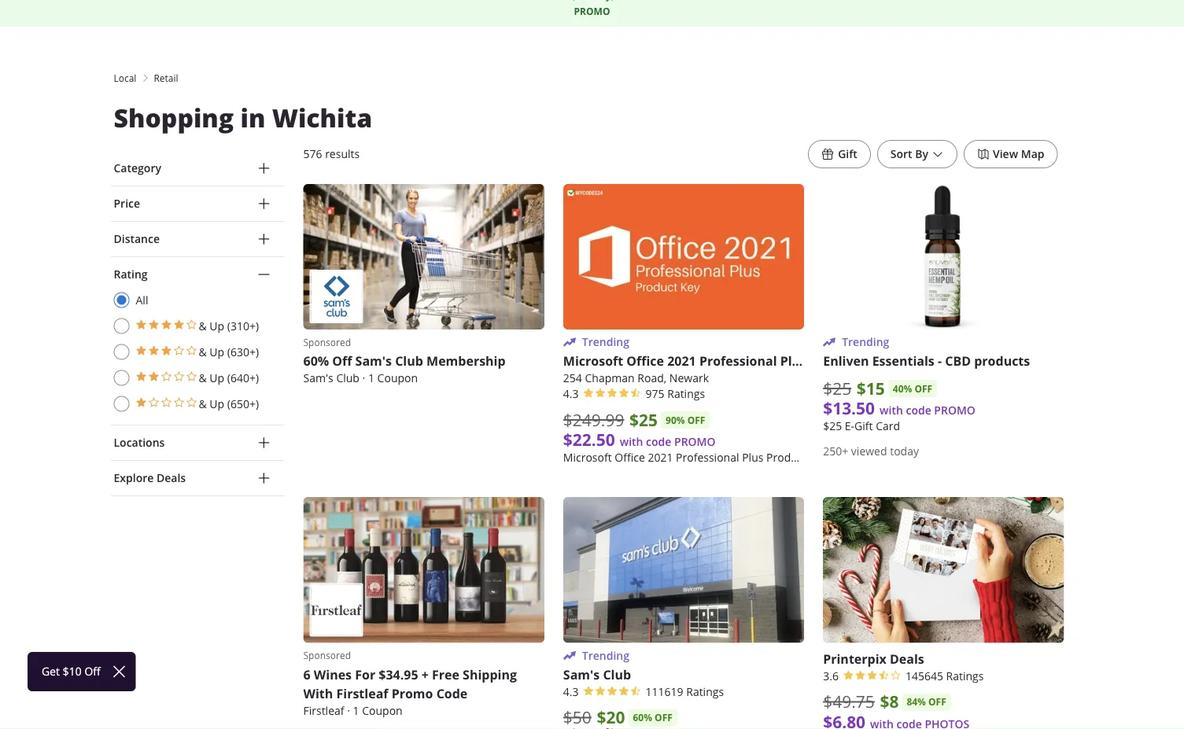 Task type: locate. For each thing, give the bounding box(es) containing it.
coupon
[[378, 371, 418, 386], [362, 704, 403, 718]]

3 up from the top
[[210, 371, 224, 385]]

2021 up newark
[[668, 353, 696, 370]]

deals inside 'dropdown button'
[[157, 471, 186, 486]]

1 4.3 from the top
[[564, 387, 579, 402]]

professional down 90%
[[676, 451, 740, 465]]

club left membership
[[395, 353, 423, 370]]

0 horizontal spatial deals
[[157, 471, 186, 486]]

deals up 145645
[[890, 651, 925, 668]]

plus inside microsoft office 2021 professional plus 254 chapman road, newark
[[781, 353, 807, 370]]

$249.99 $25 90% off $22.50 with code promo microsoft office 2021 professional plus product key - lifetime for windows 1pc
[[564, 409, 970, 465]]

0 vertical spatial code
[[906, 404, 932, 418]]

$20
[[597, 706, 625, 729]]

$49.75 $8 84% off
[[824, 691, 947, 714]]

sponsored for off
[[303, 336, 351, 349]]

0 horizontal spatial 60%
[[303, 353, 329, 370]]

trending up chapman
[[582, 335, 630, 350]]

· inside sponsored 6 wines for $34.95 + free shipping with firstleaf promo code firstleaf    ·    1 coupon
[[347, 704, 350, 718]]

4 up from the top
[[210, 397, 224, 411]]

145645
[[906, 669, 944, 684]]

&
[[199, 319, 207, 333], [199, 345, 207, 359], [199, 371, 207, 385], [199, 397, 207, 411]]

deals right explore
[[157, 471, 186, 486]]

promo
[[392, 685, 433, 703]]

sponsored up the wines
[[303, 650, 351, 662]]

(310+)
[[227, 319, 259, 333]]

up left (630+)
[[210, 345, 224, 359]]

& for & up (310+)
[[199, 319, 207, 333]]

2 vertical spatial club
[[603, 666, 631, 684]]

1 microsoft from the top
[[564, 353, 624, 370]]

off right 84% at the bottom of the page
[[929, 696, 947, 709]]

2 horizontal spatial sam's
[[564, 666, 600, 684]]

with inside $25 $15 40% off $13.50 with code promo $25 e-gift card
[[880, 404, 904, 418]]

2 4.3 from the top
[[564, 685, 579, 699]]

0 vertical spatial deals
[[157, 471, 186, 486]]

$25 down 975 at the bottom right of the page
[[630, 409, 658, 432]]

0 vertical spatial office
[[627, 353, 664, 370]]

4.3
[[564, 387, 579, 402], [564, 685, 579, 699]]

promo up "1pc"
[[935, 404, 976, 418]]

professional up newark
[[700, 353, 777, 370]]

& up (650+)
[[199, 397, 259, 411]]

local
[[114, 72, 137, 84]]

off right 40%
[[915, 382, 933, 396]]

1 vertical spatial 1
[[353, 704, 359, 718]]

all
[[136, 293, 148, 307]]

gift button
[[809, 140, 871, 168]]

with inside $249.99 $25 90% off $22.50 with code promo microsoft office 2021 professional plus product key - lifetime for windows 1pc
[[620, 435, 644, 450]]

& up (630+)
[[199, 345, 259, 359]]

key
[[810, 451, 829, 465]]

2 vertical spatial sam's
[[564, 666, 600, 684]]

chapman
[[585, 371, 635, 386]]

1 vertical spatial deals
[[890, 651, 925, 668]]

microsoft
[[564, 353, 624, 370], [564, 451, 612, 465]]

off inside $50 $20 60% off
[[655, 712, 673, 725]]

975
[[646, 387, 665, 402]]

4.3 for 975 ratings
[[564, 387, 579, 402]]

gift inside $25 $15 40% off $13.50 with code promo $25 e-gift card
[[855, 419, 873, 434]]

promo inside $25 $15 40% off $13.50 with code promo $25 e-gift card
[[935, 404, 976, 418]]

gift left card
[[855, 419, 873, 434]]

off down 111619
[[655, 712, 673, 725]]

office inside microsoft office 2021 professional plus 254 chapman road, newark
[[627, 353, 664, 370]]

all element
[[114, 292, 148, 309]]

1 vertical spatial code
[[646, 435, 672, 450]]

printerpix deals
[[824, 651, 925, 668]]

3 & from the top
[[199, 371, 207, 385]]

2 horizontal spatial club
[[603, 666, 631, 684]]

1 horizontal spatial promo
[[675, 435, 716, 450]]

price
[[114, 196, 140, 211]]

4.3 for 111619 ratings
[[564, 685, 579, 699]]

0 vertical spatial 60%
[[303, 353, 329, 370]]

1 horizontal spatial 60%
[[633, 712, 653, 725]]

- left cbd
[[938, 353, 942, 370]]

trending for microsoft office 2021 professional plus
[[582, 335, 630, 350]]

newark
[[670, 371, 709, 386]]

1 horizontal spatial deals
[[890, 651, 925, 668]]

deals
[[157, 471, 186, 486], [890, 651, 925, 668]]

2021 down 90%
[[648, 451, 673, 465]]

1 vertical spatial 60%
[[633, 712, 653, 725]]

4.3 up the $50
[[564, 685, 579, 699]]

1 inside 'sponsored 60% off sam's club membership sam's club    ·    1 coupon'
[[368, 371, 375, 386]]

0 vertical spatial professional
[[700, 353, 777, 370]]

4.3 down "254"
[[564, 387, 579, 402]]

rating list
[[114, 292, 285, 413]]

60% right $20
[[633, 712, 653, 725]]

$49.75
[[824, 691, 875, 713]]

1 vertical spatial club
[[336, 371, 360, 386]]

club
[[395, 353, 423, 370], [336, 371, 360, 386], [603, 666, 631, 684]]

professional inside $249.99 $25 90% off $22.50 with code promo microsoft office 2021 professional plus product key - lifetime for windows 1pc
[[676, 451, 740, 465]]

& down 4 stars & up "element"
[[199, 345, 207, 359]]

0 vertical spatial 2021
[[668, 353, 696, 370]]

office inside $249.99 $25 90% off $22.50 with code promo microsoft office 2021 professional plus product key - lifetime for windows 1pc
[[615, 451, 645, 465]]

1 horizontal spatial code
[[906, 404, 932, 418]]

60% inside $50 $20 60% off
[[633, 712, 653, 725]]

ratings down newark
[[668, 387, 705, 402]]

club up $50 $20 60% off
[[603, 666, 631, 684]]

0 vertical spatial 1
[[368, 371, 375, 386]]

2 vertical spatial promo
[[675, 435, 716, 450]]

firstleaf down with
[[303, 704, 344, 718]]

2021 inside $249.99 $25 90% off $22.50 with code promo microsoft office 2021 professional plus product key - lifetime for windows 1pc
[[648, 451, 673, 465]]

off
[[915, 382, 933, 396], [688, 414, 706, 427], [929, 696, 947, 709], [655, 712, 673, 725]]

1 horizontal spatial with
[[880, 404, 904, 418]]

sam's right off on the left of page
[[356, 353, 392, 370]]

0 vertical spatial 4.3
[[564, 387, 579, 402]]

wichita
[[272, 101, 372, 135]]

$8
[[880, 691, 899, 714]]

plus
[[781, 353, 807, 370], [742, 451, 764, 465]]

& up "3 stars & up" element
[[199, 319, 207, 333]]

professional
[[700, 353, 777, 370], [676, 451, 740, 465]]

1 vertical spatial microsoft
[[564, 451, 612, 465]]

promo up breadcrumbs element at top
[[574, 5, 610, 18]]

trending up 'enliven'
[[842, 335, 890, 350]]

sponsored for wines
[[303, 650, 351, 662]]

0 horizontal spatial with
[[620, 435, 644, 450]]

sponsored inside 'sponsored 60% off sam's club membership sam's club    ·    1 coupon'
[[303, 336, 351, 349]]

with up card
[[880, 404, 904, 418]]

code inside $249.99 $25 90% off $22.50 with code promo microsoft office 2021 professional plus product key - lifetime for windows 1pc
[[646, 435, 672, 450]]

111619 ratings
[[646, 685, 724, 699]]

0 vertical spatial sponsored
[[303, 336, 351, 349]]

1 vertical spatial 2021
[[648, 451, 673, 465]]

rating button
[[111, 257, 285, 292]]

code down 40%
[[906, 404, 932, 418]]

gift left sort
[[839, 147, 858, 161]]

0 horizontal spatial code
[[646, 435, 672, 450]]

products
[[975, 353, 1031, 370]]

145645 ratings
[[906, 669, 984, 684]]

2 vertical spatial ratings
[[687, 685, 724, 699]]

0 horizontal spatial 1
[[353, 704, 359, 718]]

1 horizontal spatial 1
[[368, 371, 375, 386]]

promo inside $249.99 $25 90% off $22.50 with code promo microsoft office 2021 professional plus product key - lifetime for windows 1pc
[[675, 435, 716, 450]]

1 vertical spatial coupon
[[362, 704, 403, 718]]

0 horizontal spatial plus
[[742, 451, 764, 465]]

0 vertical spatial ratings
[[668, 387, 705, 402]]

1 horizontal spatial ·
[[363, 371, 366, 386]]

0 vertical spatial ·
[[363, 371, 366, 386]]

off for $8
[[929, 696, 947, 709]]

sam's up the $50
[[564, 666, 600, 684]]

1 vertical spatial office
[[615, 451, 645, 465]]

trending
[[582, 335, 630, 350], [842, 335, 890, 350], [582, 649, 630, 663]]

sponsored inside sponsored 6 wines for $34.95 + free shipping with firstleaf promo code firstleaf    ·    1 coupon
[[303, 650, 351, 662]]

& up (640+)
[[199, 371, 259, 385]]

2 microsoft from the top
[[564, 451, 612, 465]]

category button
[[111, 151, 285, 186]]

gift
[[839, 147, 858, 161], [855, 419, 873, 434]]

sam's club
[[564, 666, 631, 684]]

firstleaf down for
[[337, 685, 388, 703]]

1 vertical spatial sponsored
[[303, 650, 351, 662]]

plus left 'enliven'
[[781, 353, 807, 370]]

2 horizontal spatial promo
[[935, 404, 976, 418]]

$22.50
[[564, 429, 615, 452]]

distance button
[[111, 222, 285, 257]]

free
[[432, 666, 460, 684]]

card
[[876, 419, 901, 434]]

promo down 90%
[[675, 435, 716, 450]]

0 vertical spatial sam's
[[356, 353, 392, 370]]

off inside $49.75 $8 84% off
[[929, 696, 947, 709]]

0 horizontal spatial promo
[[574, 5, 610, 18]]

sponsored up off on the left of page
[[303, 336, 351, 349]]

with right $22.50
[[620, 435, 644, 450]]

4 & from the top
[[199, 397, 207, 411]]

1pc
[[950, 451, 970, 465]]

up for (650+)
[[210, 397, 224, 411]]

& down "2 stars & up" element
[[199, 397, 207, 411]]

in
[[240, 101, 266, 135]]

1 vertical spatial professional
[[676, 451, 740, 465]]

2 sponsored from the top
[[303, 650, 351, 662]]

shopping
[[114, 101, 234, 135]]

0 vertical spatial -
[[938, 353, 942, 370]]

0 vertical spatial microsoft
[[564, 353, 624, 370]]

2 & from the top
[[199, 345, 207, 359]]

ratings right 145645
[[947, 669, 984, 684]]

1 vertical spatial plus
[[742, 451, 764, 465]]

code inside $25 $15 40% off $13.50 with code promo $25 e-gift card
[[906, 404, 932, 418]]

1 vertical spatial ratings
[[947, 669, 984, 684]]

by
[[916, 147, 929, 161]]

1 & from the top
[[199, 319, 207, 333]]

trending for sam's club
[[582, 649, 630, 663]]

office up road,
[[627, 353, 664, 370]]

0 horizontal spatial sam's
[[303, 371, 334, 386]]

576
[[303, 147, 322, 161]]

up left (650+)
[[210, 397, 224, 411]]

1 vertical spatial gift
[[855, 419, 873, 434]]

sam's down off on the left of page
[[303, 371, 334, 386]]

code
[[437, 685, 468, 703]]

0 horizontal spatial ·
[[347, 704, 350, 718]]

·
[[363, 371, 366, 386], [347, 704, 350, 718]]

0 vertical spatial gift
[[839, 147, 858, 161]]

code down 90%
[[646, 435, 672, 450]]

plus left product on the right bottom of page
[[742, 451, 764, 465]]

with
[[880, 404, 904, 418], [620, 435, 644, 450]]

club down off on the left of page
[[336, 371, 360, 386]]

office down $249.99
[[615, 451, 645, 465]]

60% left off on the left of page
[[303, 353, 329, 370]]

& down "3 stars & up" element
[[199, 371, 207, 385]]

1 horizontal spatial plus
[[781, 353, 807, 370]]

office
[[627, 353, 664, 370], [615, 451, 645, 465]]

1 up from the top
[[210, 319, 224, 333]]

locations button
[[111, 426, 285, 461]]

microsoft down $249.99
[[564, 451, 612, 465]]

ratings
[[668, 387, 705, 402], [947, 669, 984, 684], [687, 685, 724, 699]]

ratings right 111619
[[687, 685, 724, 699]]

1
[[368, 371, 375, 386], [353, 704, 359, 718]]

1 horizontal spatial club
[[395, 353, 423, 370]]

windows
[[900, 451, 947, 465]]

4 stars & up element
[[114, 318, 259, 335]]

trending up sam's club
[[582, 649, 630, 663]]

0 vertical spatial with
[[880, 404, 904, 418]]

40%
[[893, 382, 913, 396]]

0 vertical spatial promo
[[574, 5, 610, 18]]

1 vertical spatial firstleaf
[[303, 704, 344, 718]]

1 sponsored from the top
[[303, 336, 351, 349]]

road,
[[638, 371, 667, 386]]

1 vertical spatial with
[[620, 435, 644, 450]]

firstleaf
[[337, 685, 388, 703], [303, 704, 344, 718]]

$50
[[564, 707, 592, 729]]

1 vertical spatial 4.3
[[564, 685, 579, 699]]

up left (310+)
[[210, 319, 224, 333]]

plus inside $249.99 $25 90% off $22.50 with code promo microsoft office 2021 professional plus product key - lifetime for windows 1pc
[[742, 451, 764, 465]]

off for $15
[[915, 382, 933, 396]]

microsoft inside $249.99 $25 90% off $22.50 with code promo microsoft office 2021 professional plus product key - lifetime for windows 1pc
[[564, 451, 612, 465]]

off right 90%
[[688, 414, 706, 427]]

for
[[355, 666, 376, 684]]

explore
[[114, 471, 154, 486]]

enliven
[[824, 353, 869, 370]]

view map
[[993, 147, 1045, 161]]

gift inside "button"
[[839, 147, 858, 161]]

2 stars & up element
[[114, 370, 259, 387]]

2 up from the top
[[210, 345, 224, 359]]

product
[[767, 451, 807, 465]]

microsoft up chapman
[[564, 353, 624, 370]]

with for $25
[[620, 435, 644, 450]]

$25
[[824, 378, 852, 400], [630, 409, 658, 432], [824, 419, 842, 434]]

0 vertical spatial coupon
[[378, 371, 418, 386]]

1 vertical spatial -
[[831, 451, 835, 465]]

1 vertical spatial promo
[[935, 404, 976, 418]]

0 horizontal spatial club
[[336, 371, 360, 386]]

- right key
[[831, 451, 835, 465]]

2021
[[668, 353, 696, 370], [648, 451, 673, 465]]

up left the (640+)
[[210, 371, 224, 385]]

3 stars & up element
[[114, 344, 259, 361]]

$25 left e- on the right
[[824, 419, 842, 434]]

0 horizontal spatial -
[[831, 451, 835, 465]]

& up (310+)
[[199, 319, 259, 333]]

1 vertical spatial ·
[[347, 704, 350, 718]]

off inside $249.99 $25 90% off $22.50 with code promo microsoft office 2021 professional plus product key - lifetime for windows 1pc
[[688, 414, 706, 427]]

0 vertical spatial plus
[[781, 353, 807, 370]]

off inside $25 $15 40% off $13.50 with code promo $25 e-gift card
[[915, 382, 933, 396]]



Task type: vqa. For each thing, say whether or not it's contained in the screenshot.
code inside $25 $15 40% OFF $13.50 with code PROMO $25 E-Gift Card
yes



Task type: describe. For each thing, give the bounding box(es) containing it.
distance
[[114, 232, 160, 246]]

price button
[[111, 187, 285, 221]]

trending for enliven essentials - cbd products
[[842, 335, 890, 350]]

up for (640+)
[[210, 371, 224, 385]]

microsoft inside microsoft office 2021 professional plus 254 chapman road, newark
[[564, 353, 624, 370]]

· inside 'sponsored 60% off sam's club membership sam's club    ·    1 coupon'
[[363, 371, 366, 386]]

off
[[332, 353, 352, 370]]

sponsored 6 wines for $34.95 + free shipping with firstleaf promo code firstleaf    ·    1 coupon
[[303, 650, 517, 718]]

90%
[[666, 414, 685, 427]]

microsoft office 2021 professional plus 254 chapman road, newark
[[564, 353, 807, 386]]

essentials
[[873, 353, 935, 370]]

coupon inside sponsored 6 wines for $34.95 + free shipping with firstleaf promo code firstleaf    ·    1 coupon
[[362, 704, 403, 718]]

84%
[[907, 696, 926, 709]]

viewed
[[852, 445, 888, 459]]

60% inside 'sponsored 60% off sam's club membership sam's club    ·    1 coupon'
[[303, 353, 329, 370]]

up for (630+)
[[210, 345, 224, 359]]

view
[[993, 147, 1019, 161]]

- inside $249.99 $25 90% off $22.50 with code promo microsoft office 2021 professional plus product key - lifetime for windows 1pc
[[831, 451, 835, 465]]

local link
[[114, 71, 137, 85]]

today
[[890, 445, 919, 459]]

view map button
[[964, 140, 1058, 168]]

explore deals
[[114, 471, 186, 486]]

$50 $20 60% off
[[564, 706, 673, 729]]

retail
[[154, 72, 178, 84]]

coupon inside 'sponsored 60% off sam's club membership sam's club    ·    1 coupon'
[[378, 371, 418, 386]]

0 vertical spatial club
[[395, 353, 423, 370]]

1 star & up element
[[114, 396, 259, 413]]

$249.99
[[564, 409, 625, 431]]

ratings for 145645 ratings
[[947, 669, 984, 684]]

(650+)
[[227, 397, 259, 411]]

$25 inside $249.99 $25 90% off $22.50 with code promo microsoft office 2021 professional plus product key - lifetime for windows 1pc
[[630, 409, 658, 432]]

sort by
[[891, 147, 929, 161]]

$25 down 'enliven'
[[824, 378, 852, 400]]

map
[[1022, 147, 1045, 161]]

shopping in wichita
[[114, 101, 372, 135]]

explore deals button
[[111, 461, 285, 496]]

250+
[[824, 445, 849, 459]]

breadcrumbs element
[[111, 71, 1074, 85]]

cbd
[[946, 353, 971, 370]]

rating
[[114, 267, 148, 282]]

(630+)
[[227, 345, 259, 359]]

& for & up (630+)
[[199, 345, 207, 359]]

$13.50
[[824, 397, 875, 420]]

off for $20
[[655, 712, 673, 725]]

off for $25
[[688, 414, 706, 427]]

$25 $15 40% off $13.50 with code promo $25 e-gift card
[[824, 377, 976, 434]]

lifetime
[[838, 451, 879, 465]]

for
[[882, 451, 897, 465]]

promo link
[[462, 0, 722, 19]]

promo for $25
[[675, 435, 716, 450]]

with
[[303, 685, 333, 703]]

576 results
[[303, 147, 360, 161]]

1 horizontal spatial -
[[938, 353, 942, 370]]

254
[[564, 371, 582, 386]]

printerpix
[[824, 651, 887, 668]]

$15
[[857, 377, 885, 400]]

sponsored 60% off sam's club membership sam's club    ·    1 coupon
[[303, 336, 506, 386]]

& for & up (650+)
[[199, 397, 207, 411]]

sort
[[891, 147, 913, 161]]

1 vertical spatial sam's
[[303, 371, 334, 386]]

sort by button
[[878, 140, 958, 168]]

up for (310+)
[[210, 319, 224, 333]]

promo for $15
[[935, 404, 976, 418]]

6
[[303, 666, 311, 684]]

category
[[114, 161, 161, 176]]

wines
[[314, 666, 352, 684]]

code for $15
[[906, 404, 932, 418]]

+
[[422, 666, 429, 684]]

1 inside sponsored 6 wines for $34.95 + free shipping with firstleaf promo code firstleaf    ·    1 coupon
[[353, 704, 359, 718]]

shipping
[[463, 666, 517, 684]]

ratings for 975 ratings
[[668, 387, 705, 402]]

111619
[[646, 685, 684, 699]]

results
[[325, 147, 360, 161]]

deals for explore deals
[[157, 471, 186, 486]]

& for & up (640+)
[[199, 371, 207, 385]]

locations
[[114, 436, 165, 450]]

deals for printerpix deals
[[890, 651, 925, 668]]

$34.95
[[379, 666, 418, 684]]

975 ratings
[[646, 387, 705, 402]]

professional inside microsoft office 2021 professional plus 254 chapman road, newark
[[700, 353, 777, 370]]

e-
[[845, 419, 855, 434]]

250+ viewed today
[[824, 445, 919, 459]]

with for $15
[[880, 404, 904, 418]]

code for $25
[[646, 435, 672, 450]]

0 vertical spatial firstleaf
[[337, 685, 388, 703]]

(640+)
[[227, 371, 259, 385]]

2021 inside microsoft office 2021 professional plus 254 chapman road, newark
[[668, 353, 696, 370]]

3.6
[[824, 669, 839, 684]]

1 horizontal spatial sam's
[[356, 353, 392, 370]]

enliven essentials - cbd products
[[824, 353, 1031, 370]]

ratings for 111619 ratings
[[687, 685, 724, 699]]



